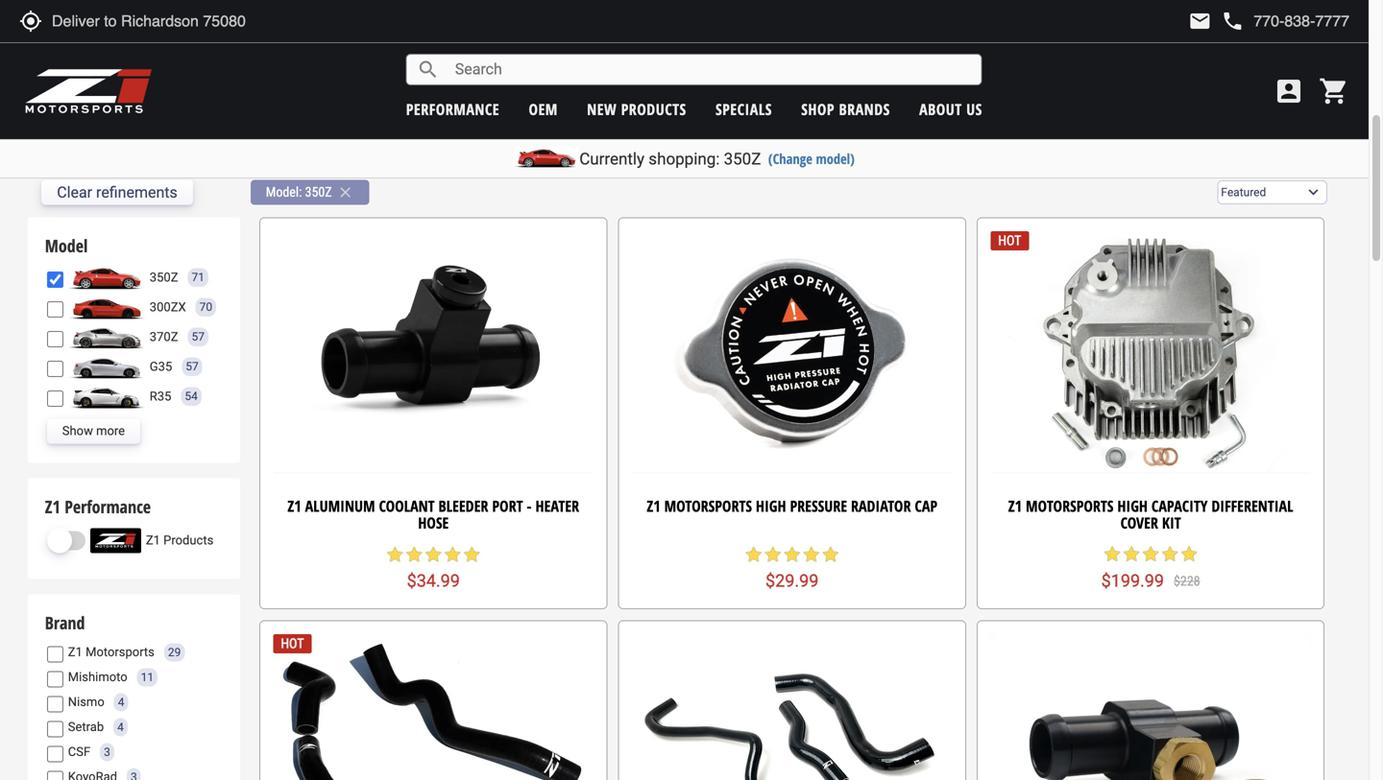Task type: describe. For each thing, give the bounding box(es) containing it.
high for pressure
[[756, 496, 786, 517]]

performance
[[65, 496, 151, 519]]

z1 for z1 motorsports high capacity differential cover kit
[[1008, 496, 1022, 517]]

z1 performance
[[45, 496, 151, 519]]

3
[[104, 746, 110, 760]]

Search search field
[[440, 55, 981, 84]]

brands
[[839, 99, 890, 120]]

12 star from the left
[[763, 545, 783, 565]]

z1 for z1 motorsports high pressure radiator cap
[[647, 496, 661, 517]]

(change
[[768, 149, 813, 168]]

us
[[966, 99, 982, 120]]

model: 350z close
[[266, 184, 354, 201]]

g35
[[150, 360, 172, 374]]

z1 for z1 performance
[[45, 496, 60, 519]]

z1 motorsports high capacity differential cover kit
[[1008, 496, 1293, 534]]

3 star from the left
[[1141, 545, 1161, 565]]

r35
[[150, 389, 171, 404]]

15 star from the left
[[821, 545, 840, 565]]

phone link
[[1221, 10, 1350, 33]]

mail link
[[1189, 10, 1212, 33]]

11 star from the left
[[744, 545, 763, 565]]

about us link
[[919, 99, 982, 120]]

350z inside model: 350z close
[[305, 184, 332, 200]]

aluminum
[[305, 496, 375, 517]]

$199.99
[[1101, 571, 1164, 592]]

csf
[[68, 746, 90, 760]]

port
[[492, 496, 523, 517]]

capacity
[[1152, 496, 1208, 517]]

model
[[45, 234, 88, 258]]

kit
[[1162, 513, 1181, 534]]

(change model) link
[[768, 149, 855, 168]]

account_box link
[[1269, 76, 1309, 107]]

4 for nismo
[[118, 696, 124, 710]]

nissan 370z z34 2009 2010 2011 2012 2013 2014 2015 2016 2017 2018 2019 3.7l vq37vhr vhr nismo z1 motorsports image
[[68, 325, 145, 350]]

specials link
[[716, 99, 772, 120]]

account_box
[[1274, 76, 1305, 107]]

phone
[[1221, 10, 1244, 33]]

nissan r35 gtr gt-r awd twin turbo 2009 2010 2011 2012 2013 2014 2015 2016 2017 2018 2019 2020 vr38dett z1 motorsports image
[[68, 384, 145, 409]]

2 star from the left
[[1122, 545, 1141, 565]]

$228
[[1174, 574, 1200, 590]]

shop brands
[[801, 99, 890, 120]]

z1 aluminum coolant bleeder port - heater hose
[[288, 496, 579, 534]]

13 star from the left
[[783, 545, 802, 565]]

clear refinements button
[[41, 180, 193, 205]]

54
[[185, 390, 198, 404]]

motorsports for z1 motorsports high pressure radiator cap
[[664, 496, 752, 517]]

cap
[[915, 496, 938, 517]]

products
[[163, 534, 214, 548]]

shopping_cart link
[[1314, 76, 1350, 107]]

show
[[62, 424, 93, 438]]

nissan 300zx z32 1990 1991 1992 1993 1994 1995 1996 vg30dett vg30de twin turbo non turbo z1 motorsports image
[[68, 295, 145, 320]]

4 for setrab
[[117, 721, 124, 735]]

shop brands link
[[801, 99, 890, 120]]

setrab
[[68, 721, 104, 735]]

57 for 370z
[[192, 331, 205, 344]]

hose
[[418, 513, 449, 534]]

star star star star star $29.99
[[744, 545, 840, 592]]

close
[[337, 184, 354, 201]]

z1 for z1 motorsports
[[68, 646, 83, 660]]

mail
[[1189, 10, 1212, 33]]

show more
[[62, 424, 125, 438]]

z1 for z1 products
[[146, 534, 160, 548]]

shopping_cart
[[1319, 76, 1350, 107]]

new
[[587, 99, 617, 120]]

high for capacity
[[1118, 496, 1148, 517]]

new products
[[587, 99, 687, 120]]

my_location
[[19, 10, 42, 33]]

coolant
[[379, 496, 435, 517]]

0 horizontal spatial 350z
[[150, 270, 178, 285]]

new products link
[[587, 99, 687, 120]]

14 star from the left
[[802, 545, 821, 565]]

brand
[[45, 612, 85, 636]]

70
[[199, 301, 212, 314]]



Task type: locate. For each thing, give the bounding box(es) containing it.
71
[[192, 271, 205, 285]]

products
[[621, 99, 687, 120]]

1 vertical spatial 57
[[186, 360, 199, 374]]

cover
[[1121, 513, 1158, 534]]

None checkbox
[[47, 272, 63, 288], [47, 331, 63, 348], [47, 391, 63, 407], [47, 697, 63, 713], [47, 722, 63, 738], [47, 272, 63, 288], [47, 331, 63, 348], [47, 391, 63, 407], [47, 697, 63, 713], [47, 722, 63, 738]]

star star star star star $34.99
[[385, 545, 481, 592]]

$29.99
[[766, 572, 819, 592]]

0 horizontal spatial high
[[756, 496, 786, 517]]

model:
[[266, 184, 302, 200]]

1 vertical spatial 350z
[[305, 184, 332, 200]]

350z
[[724, 149, 761, 169], [305, 184, 332, 200], [150, 270, 178, 285]]

10 star from the left
[[462, 545, 481, 565]]

29
[[168, 646, 181, 660]]

1 horizontal spatial motorsports
[[664, 496, 752, 517]]

370z
[[150, 330, 178, 344]]

infiniti g35 coupe sedan v35 v36 skyline 2003 2004 2005 2006 2007 2008 3.5l vq35de revup rev up vq35hr z1 motorsports image
[[68, 355, 145, 380]]

4 right setrab
[[117, 721, 124, 735]]

specials
[[716, 99, 772, 120]]

clear
[[57, 183, 92, 202]]

clear refinements
[[57, 183, 177, 202]]

z1 inside z1 motorsports high capacity differential cover kit
[[1008, 496, 1022, 517]]

model)
[[816, 149, 855, 168]]

0 horizontal spatial motorsports
[[86, 646, 155, 660]]

z1 products
[[146, 534, 214, 548]]

1 4 from the top
[[118, 696, 124, 710]]

motorsports
[[664, 496, 752, 517], [1026, 496, 1114, 517], [86, 646, 155, 660]]

oem
[[529, 99, 558, 120]]

57
[[192, 331, 205, 344], [186, 360, 199, 374]]

11
[[141, 671, 154, 685]]

9 star from the left
[[443, 545, 462, 565]]

2 vertical spatial 350z
[[150, 270, 178, 285]]

300zx
[[150, 300, 186, 315]]

z1 motorsports
[[68, 646, 155, 660]]

57 down 70
[[192, 331, 205, 344]]

0 vertical spatial 350z
[[724, 149, 761, 169]]

1 horizontal spatial high
[[1118, 496, 1148, 517]]

0 vertical spatial 4
[[118, 696, 124, 710]]

4 down mishimoto
[[118, 696, 124, 710]]

heater
[[535, 496, 579, 517]]

performance link
[[406, 99, 500, 120]]

high left kit
[[1118, 496, 1148, 517]]

oem link
[[529, 99, 558, 120]]

about
[[919, 99, 962, 120]]

nissan 350z z33 2003 2004 2005 2006 2007 2008 2009 vq35de 3.5l revup rev up vq35hr nismo z1 motorsports image
[[68, 265, 145, 290]]

mail phone
[[1189, 10, 1244, 33]]

mishimoto
[[68, 671, 127, 685]]

motorsports for z1 motorsports
[[86, 646, 155, 660]]

high
[[756, 496, 786, 517], [1118, 496, 1148, 517]]

search
[[417, 58, 440, 81]]

350z up the "300zx"
[[150, 270, 178, 285]]

2 horizontal spatial motorsports
[[1026, 496, 1114, 517]]

-
[[527, 496, 532, 517]]

z1 inside z1 aluminum coolant bleeder port - heater hose
[[288, 496, 301, 517]]

more
[[96, 424, 125, 438]]

pressure
[[790, 496, 847, 517]]

6 star from the left
[[385, 545, 405, 565]]

z1
[[45, 496, 60, 519], [288, 496, 301, 517], [647, 496, 661, 517], [1008, 496, 1022, 517], [146, 534, 160, 548], [68, 646, 83, 660]]

shopping:
[[649, 149, 720, 169]]

show more button
[[47, 419, 140, 444]]

57 up the 54
[[186, 360, 199, 374]]

motorsports for z1 motorsports high capacity differential cover kit
[[1026, 496, 1114, 517]]

$34.99
[[407, 572, 460, 592]]

bleeder
[[439, 496, 488, 517]]

1 horizontal spatial 350z
[[305, 184, 332, 200]]

0 vertical spatial 57
[[192, 331, 205, 344]]

star star star star star $199.99 $228
[[1101, 545, 1200, 592]]

about us
[[919, 99, 982, 120]]

currently
[[579, 149, 645, 169]]

z1 motorsports logo image
[[24, 67, 153, 115]]

4
[[118, 696, 124, 710], [117, 721, 124, 735]]

radiator
[[851, 496, 911, 517]]

2 horizontal spatial 350z
[[724, 149, 761, 169]]

5 star from the left
[[1180, 545, 1199, 565]]

shop
[[801, 99, 835, 120]]

1 high from the left
[[756, 496, 786, 517]]

2 high from the left
[[1118, 496, 1148, 517]]

1 vertical spatial 4
[[117, 721, 124, 735]]

currently shopping: 350z (change model)
[[579, 149, 855, 169]]

7 star from the left
[[405, 545, 424, 565]]

refinements
[[96, 183, 177, 202]]

8 star from the left
[[424, 545, 443, 565]]

350z left close on the left of page
[[305, 184, 332, 200]]

motorsports inside z1 motorsports high capacity differential cover kit
[[1026, 496, 1114, 517]]

high left pressure
[[756, 496, 786, 517]]

None checkbox
[[47, 301, 63, 318], [47, 361, 63, 377], [47, 647, 63, 663], [47, 672, 63, 688], [47, 747, 63, 763], [47, 772, 63, 781], [47, 301, 63, 318], [47, 361, 63, 377], [47, 647, 63, 663], [47, 672, 63, 688], [47, 747, 63, 763], [47, 772, 63, 781]]

performance
[[406, 99, 500, 120]]

high inside z1 motorsports high capacity differential cover kit
[[1118, 496, 1148, 517]]

57 for g35
[[186, 360, 199, 374]]

1 star from the left
[[1103, 545, 1122, 565]]

2 4 from the top
[[117, 721, 124, 735]]

nismo
[[68, 696, 104, 710]]

differential
[[1212, 496, 1293, 517]]

star
[[1103, 545, 1122, 565], [1122, 545, 1141, 565], [1141, 545, 1161, 565], [1161, 545, 1180, 565], [1180, 545, 1199, 565], [385, 545, 405, 565], [405, 545, 424, 565], [424, 545, 443, 565], [443, 545, 462, 565], [462, 545, 481, 565], [744, 545, 763, 565], [763, 545, 783, 565], [783, 545, 802, 565], [802, 545, 821, 565], [821, 545, 840, 565]]

z1 motorsports high pressure radiator cap
[[647, 496, 938, 517]]

z1 for z1 aluminum coolant bleeder port - heater hose
[[288, 496, 301, 517]]

4 star from the left
[[1161, 545, 1180, 565]]

350z left (change in the right top of the page
[[724, 149, 761, 169]]



Task type: vqa. For each thing, say whether or not it's contained in the screenshot.


